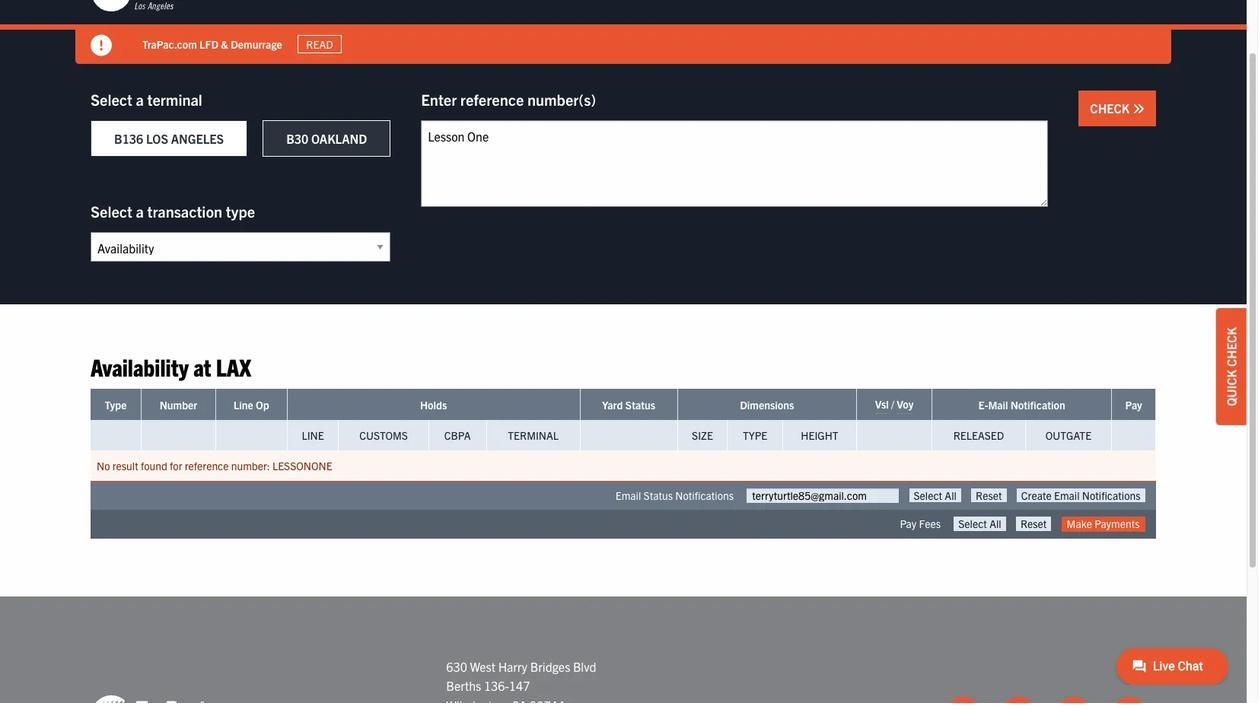 Task type: describe. For each thing, give the bounding box(es) containing it.
select for select a transaction type
[[91, 202, 132, 221]]

number
[[160, 398, 197, 412]]

select for select a terminal
[[91, 90, 132, 109]]

cbpa
[[444, 429, 471, 443]]

136-
[[484, 678, 509, 694]]

found
[[141, 459, 167, 473]]

fees
[[919, 517, 941, 531]]

1 vertical spatial check
[[1224, 327, 1239, 367]]

outgate
[[1046, 429, 1092, 443]]

e-mail notification
[[979, 398, 1066, 412]]

at
[[194, 352, 211, 381]]

&
[[221, 37, 228, 51]]

0 vertical spatial reference
[[460, 90, 524, 109]]

b30 oakland
[[286, 131, 367, 146]]

type
[[226, 202, 255, 221]]

angeles
[[171, 131, 224, 146]]

number:
[[231, 459, 270, 473]]

notification
[[1011, 398, 1066, 412]]

lfd
[[199, 37, 219, 51]]

line for line op
[[234, 398, 253, 412]]

read link
[[298, 35, 342, 53]]

holds
[[420, 398, 447, 412]]

lax
[[216, 352, 251, 381]]

yard status
[[602, 398, 656, 412]]

for
[[170, 459, 182, 473]]

availability at lax
[[91, 352, 251, 381]]

status for email
[[644, 489, 673, 503]]

1 vertical spatial reference
[[185, 459, 229, 473]]

select a terminal
[[91, 90, 202, 109]]

availability
[[91, 352, 189, 381]]

yard
[[602, 398, 623, 412]]

make payments link
[[1062, 517, 1145, 532]]

terminal
[[147, 90, 202, 109]]

email
[[616, 489, 641, 503]]

number(s)
[[528, 90, 596, 109]]

e-
[[979, 398, 989, 412]]

dimensions
[[740, 398, 794, 412]]

voy
[[897, 398, 914, 411]]

pay fees
[[900, 517, 941, 531]]

blvd
[[573, 659, 596, 674]]

mail
[[989, 398, 1008, 412]]

Your Email email field
[[747, 489, 899, 504]]

trapac.com lfd & demurrage
[[142, 37, 282, 51]]

make
[[1067, 517, 1093, 531]]

op
[[256, 398, 269, 412]]

no result found for reference number: lessonone
[[97, 459, 332, 473]]

pay for pay
[[1126, 398, 1143, 412]]

los
[[146, 131, 168, 146]]

630
[[446, 659, 467, 674]]

height
[[801, 429, 839, 443]]

status for yard
[[625, 398, 656, 412]]

enter
[[421, 90, 457, 109]]

solid image
[[1133, 103, 1145, 115]]

size
[[692, 429, 713, 443]]

0 horizontal spatial type
[[105, 398, 127, 412]]

banner containing trapac.com lfd & demurrage
[[0, 0, 1258, 64]]



Task type: locate. For each thing, give the bounding box(es) containing it.
a left 'transaction' on the top left
[[136, 202, 144, 221]]

make payments
[[1067, 517, 1140, 531]]

transaction
[[147, 202, 222, 221]]

reference
[[460, 90, 524, 109], [185, 459, 229, 473]]

Enter reference number(s) text field
[[421, 120, 1049, 207]]

berths
[[446, 678, 481, 694]]

select
[[91, 90, 132, 109], [91, 202, 132, 221]]

quick check link
[[1217, 308, 1247, 425]]

2 a from the top
[[136, 202, 144, 221]]

line up lessonone
[[302, 429, 324, 443]]

check
[[1091, 100, 1133, 116], [1224, 327, 1239, 367]]

1 vertical spatial pay
[[900, 517, 917, 531]]

1 vertical spatial status
[[644, 489, 673, 503]]

0 horizontal spatial pay
[[900, 517, 917, 531]]

0 vertical spatial pay
[[1126, 398, 1143, 412]]

0 vertical spatial a
[[136, 90, 144, 109]]

1 vertical spatial los angeles image
[[91, 695, 205, 703]]

0 vertical spatial check
[[1091, 100, 1133, 116]]

1 vertical spatial a
[[136, 202, 144, 221]]

/
[[892, 398, 895, 411]]

los angeles image
[[91, 0, 205, 13], [91, 695, 205, 703]]

trapac.com
[[142, 37, 197, 51]]

type down availability
[[105, 398, 127, 412]]

quick check
[[1224, 327, 1239, 406]]

type
[[105, 398, 127, 412], [743, 429, 768, 443]]

b136 los angeles
[[114, 131, 224, 146]]

read
[[306, 37, 333, 51]]

quick
[[1224, 370, 1239, 406]]

None button
[[909, 489, 961, 503], [972, 489, 1007, 503], [1017, 489, 1145, 503], [954, 517, 1006, 531], [1016, 517, 1052, 531], [909, 489, 961, 503], [972, 489, 1007, 503], [1017, 489, 1145, 503], [954, 517, 1006, 531], [1016, 517, 1052, 531]]

enter reference number(s)
[[421, 90, 596, 109]]

1 los angeles image from the top
[[91, 0, 205, 13]]

0 vertical spatial type
[[105, 398, 127, 412]]

line for line
[[302, 429, 324, 443]]

select up 'b136'
[[91, 90, 132, 109]]

1 horizontal spatial line
[[302, 429, 324, 443]]

a
[[136, 90, 144, 109], [136, 202, 144, 221]]

select left 'transaction' on the top left
[[91, 202, 132, 221]]

result
[[112, 459, 138, 473]]

released
[[954, 429, 1004, 443]]

reference right for
[[185, 459, 229, 473]]

0 horizontal spatial line
[[234, 398, 253, 412]]

bridges
[[530, 659, 570, 674]]

payments
[[1095, 517, 1140, 531]]

footer containing 630 west harry bridges blvd
[[0, 597, 1247, 703]]

1 vertical spatial line
[[302, 429, 324, 443]]

b30
[[286, 131, 309, 146]]

2 los angeles image from the top
[[91, 695, 205, 703]]

0 horizontal spatial check
[[1091, 100, 1133, 116]]

pay
[[1126, 398, 1143, 412], [900, 517, 917, 531]]

a for transaction
[[136, 202, 144, 221]]

type down dimensions
[[743, 429, 768, 443]]

email status notifications
[[616, 489, 734, 503]]

status right yard
[[625, 398, 656, 412]]

harry
[[498, 659, 528, 674]]

line op
[[234, 398, 269, 412]]

check button
[[1079, 91, 1156, 126]]

1 horizontal spatial reference
[[460, 90, 524, 109]]

status right "email"
[[644, 489, 673, 503]]

1 vertical spatial select
[[91, 202, 132, 221]]

1 a from the top
[[136, 90, 144, 109]]

vsl
[[875, 398, 889, 411]]

0 vertical spatial status
[[625, 398, 656, 412]]

1 horizontal spatial check
[[1224, 327, 1239, 367]]

1 horizontal spatial type
[[743, 429, 768, 443]]

630 west harry bridges blvd berths 136-147
[[446, 659, 596, 694]]

vsl / voy
[[875, 398, 914, 411]]

no
[[97, 459, 110, 473]]

demurrage
[[231, 37, 282, 51]]

1 select from the top
[[91, 90, 132, 109]]

0 vertical spatial los angeles image
[[91, 0, 205, 13]]

147
[[509, 678, 530, 694]]

1 vertical spatial type
[[743, 429, 768, 443]]

a left terminal
[[136, 90, 144, 109]]

footer
[[0, 597, 1247, 703]]

lessonone
[[272, 459, 332, 473]]

status
[[625, 398, 656, 412], [644, 489, 673, 503]]

reference right enter
[[460, 90, 524, 109]]

0 vertical spatial line
[[234, 398, 253, 412]]

pay for pay fees
[[900, 517, 917, 531]]

banner
[[0, 0, 1258, 64]]

1 horizontal spatial pay
[[1126, 398, 1143, 412]]

0 horizontal spatial reference
[[185, 459, 229, 473]]

west
[[470, 659, 496, 674]]

customs
[[360, 429, 408, 443]]

line
[[234, 398, 253, 412], [302, 429, 324, 443]]

select a transaction type
[[91, 202, 255, 221]]

solid image
[[91, 35, 112, 56]]

0 vertical spatial select
[[91, 90, 132, 109]]

oakland
[[311, 131, 367, 146]]

check inside button
[[1091, 100, 1133, 116]]

terminal
[[508, 429, 559, 443]]

notifications
[[676, 489, 734, 503]]

line left op
[[234, 398, 253, 412]]

2 select from the top
[[91, 202, 132, 221]]

a for terminal
[[136, 90, 144, 109]]

b136
[[114, 131, 143, 146]]



Task type: vqa. For each thing, say whether or not it's contained in the screenshot.
Ca
no



